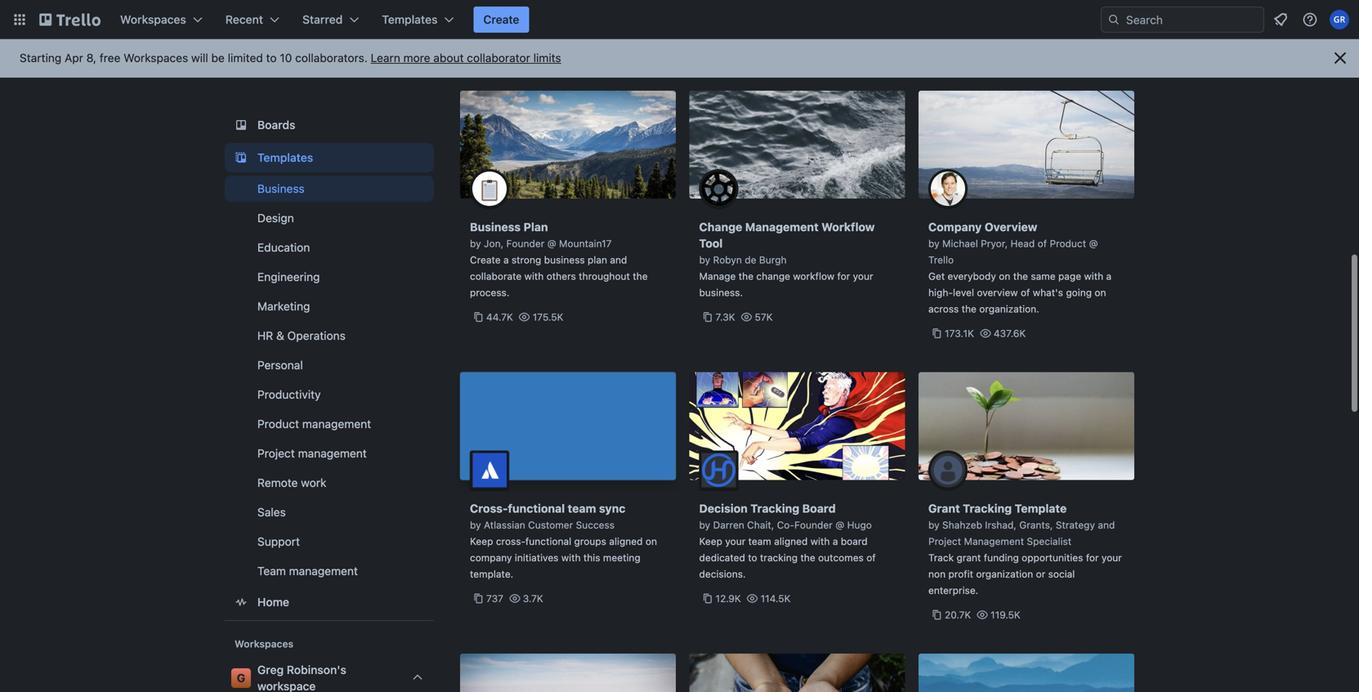 Task type: describe. For each thing, give the bounding box(es) containing it.
your inside change management workflow tool by robyn de burgh manage the change workflow for your business.
[[853, 271, 873, 282]]

boards link
[[225, 110, 434, 140]]

2 horizontal spatial on
[[1095, 287, 1106, 298]]

business plan by jon, founder @ mountain17 create a strong business plan and collaborate with others throughout the process.
[[470, 220, 648, 298]]

design link
[[225, 205, 434, 231]]

shahzeb
[[942, 519, 982, 531]]

templates link
[[225, 143, 434, 172]]

1 vertical spatial functional
[[526, 536, 572, 547]]

g
[[237, 672, 245, 685]]

templates inside dropdown button
[[382, 13, 438, 26]]

with inside cross-functional team sync by atlassian customer success keep cross-functional groups aligned on company initiatives with this meeting template.
[[561, 552, 581, 564]]

1 horizontal spatial of
[[1021, 287, 1030, 298]]

engineering link
[[225, 264, 434, 290]]

others
[[547, 271, 576, 282]]

collaborators.
[[295, 51, 368, 65]]

irshad,
[[985, 519, 1017, 531]]

and inside "business plan by jon, founder @ mountain17 create a strong business plan and collaborate with others throughout the process."
[[610, 254, 627, 266]]

sales link
[[225, 499, 434, 526]]

limits
[[533, 51, 561, 65]]

michael
[[942, 238, 978, 249]]

cross-
[[470, 502, 508, 515]]

for inside grant tracking template by shahzeb irshad, grants, strategy and project management specialist track grant funding opportunities for your non profit organization or social enterprise.
[[1086, 552, 1099, 564]]

2 vertical spatial workspaces
[[235, 638, 294, 650]]

founder inside 'decision tracking board by darren chait, co-founder @ hugo keep your team aligned with a board dedicated to tracking the outcomes of decisions.'
[[795, 519, 833, 531]]

your inside grant tracking template by shahzeb irshad, grants, strategy and project management specialist track grant funding opportunities for your non profit organization or social enterprise.
[[1102, 552, 1122, 564]]

grant
[[957, 552, 981, 564]]

manage
[[699, 271, 736, 282]]

engineering
[[257, 270, 320, 284]]

home
[[257, 595, 289, 609]]

tracking for grant
[[963, 502, 1012, 515]]

737
[[486, 593, 504, 604]]

the inside "business plan by jon, founder @ mountain17 create a strong business plan and collaborate with others throughout the process."
[[633, 271, 648, 282]]

create button
[[474, 7, 529, 33]]

a inside company overview by michael pryor, head of product @ trello get everybody on the same page with a high-level overview of what's going on across the organization.
[[1106, 271, 1112, 282]]

atlassian
[[484, 519, 525, 531]]

a inside "business plan by jon, founder @ mountain17 create a strong business plan and collaborate with others throughout the process."
[[503, 254, 509, 266]]

page
[[1059, 271, 1082, 282]]

organization
[[976, 569, 1033, 580]]

114.5k
[[761, 593, 791, 604]]

robinson's
[[287, 663, 346, 677]]

learn
[[371, 51, 400, 65]]

primary element
[[0, 0, 1359, 39]]

customer
[[528, 519, 573, 531]]

company
[[929, 220, 982, 234]]

workspaces button
[[110, 7, 212, 33]]

12.9k
[[716, 593, 741, 604]]

@ inside "business plan by jon, founder @ mountain17 create a strong business plan and collaborate with others throughout the process."
[[547, 238, 556, 249]]

across
[[929, 303, 959, 315]]

20.7k
[[945, 609, 971, 621]]

boards
[[257, 118, 295, 132]]

limited
[[228, 51, 263, 65]]

open information menu image
[[1302, 11, 1318, 28]]

level
[[953, 287, 974, 298]]

education link
[[225, 235, 434, 261]]

strong
[[512, 254, 541, 266]]

specialist
[[1027, 536, 1072, 547]]

support
[[257, 535, 300, 548]]

management for product management
[[302, 417, 371, 431]]

by inside 'decision tracking board by darren chait, co-founder @ hugo keep your team aligned with a board dedicated to tracking the outcomes of decisions.'
[[699, 519, 710, 531]]

personal
[[257, 358, 303, 372]]

with inside 'decision tracking board by darren chait, co-founder @ hugo keep your team aligned with a board dedicated to tracking the outcomes of decisions.'
[[811, 536, 830, 547]]

process.
[[470, 287, 510, 298]]

design
[[257, 211, 294, 225]]

team
[[257, 564, 286, 578]]

home link
[[225, 588, 434, 617]]

Search field
[[1121, 7, 1264, 32]]

free
[[100, 51, 120, 65]]

co-
[[777, 519, 795, 531]]

product inside company overview by michael pryor, head of product @ trello get everybody on the same page with a high-level overview of what's going on across the organization.
[[1050, 238, 1086, 249]]

by inside change management workflow tool by robyn de burgh manage the change workflow for your business.
[[699, 254, 710, 266]]

get
[[929, 271, 945, 282]]

social
[[1048, 569, 1075, 580]]

decision tracking board by darren chait, co-founder @ hugo keep your team aligned with a board dedicated to tracking the outcomes of decisions.
[[699, 502, 876, 580]]

collaborator
[[467, 51, 530, 65]]

workspaces inside "dropdown button"
[[120, 13, 186, 26]]

productivity link
[[225, 382, 434, 408]]

board
[[841, 536, 868, 547]]

by inside cross-functional team sync by atlassian customer success keep cross-functional groups aligned on company initiatives with this meeting template.
[[470, 519, 481, 531]]

&
[[276, 329, 284, 342]]

work
[[301, 476, 327, 490]]

jon,
[[484, 238, 504, 249]]

remote work link
[[225, 470, 434, 496]]

workspace
[[257, 680, 316, 692]]

recent
[[225, 13, 263, 26]]

organization.
[[979, 303, 1040, 315]]

profit
[[949, 569, 973, 580]]

workflow
[[793, 271, 835, 282]]

product management
[[257, 417, 371, 431]]

darren chait, co-founder @ hugo image
[[699, 451, 739, 490]]

1 vertical spatial product
[[257, 417, 299, 431]]

cross-functional team sync by atlassian customer success keep cross-functional groups aligned on company initiatives with this meeting template.
[[470, 502, 657, 580]]

44.7k
[[486, 311, 513, 323]]

mountain17
[[559, 238, 612, 249]]

for inside change management workflow tool by robyn de burgh manage the change workflow for your business.
[[837, 271, 850, 282]]

dedicated
[[699, 552, 745, 564]]

founder inside "business plan by jon, founder @ mountain17 create a strong business plan and collaborate with others throughout the process."
[[506, 238, 545, 249]]

and inside grant tracking template by shahzeb irshad, grants, strategy and project management specialist track grant funding opportunities for your non profit organization or social enterprise.
[[1098, 519, 1115, 531]]

create inside 'button'
[[483, 13, 519, 26]]

track
[[929, 552, 954, 564]]

business link
[[225, 176, 434, 202]]

create inside "business plan by jon, founder @ mountain17 create a strong business plan and collaborate with others throughout the process."
[[470, 254, 501, 266]]

non
[[929, 569, 946, 580]]

with inside "business plan by jon, founder @ mountain17 create a strong business plan and collaborate with others throughout the process."
[[524, 271, 544, 282]]

10
[[280, 51, 292, 65]]

outcomes
[[818, 552, 864, 564]]



Task type: vqa. For each thing, say whether or not it's contained in the screenshot.
bottommost Create from template… icon
no



Task type: locate. For each thing, give the bounding box(es) containing it.
shahzeb irshad, grants, strategy and project management specialist image
[[929, 451, 968, 490]]

on
[[999, 271, 1011, 282], [1095, 287, 1106, 298], [646, 536, 657, 547]]

2 horizontal spatial of
[[1038, 238, 1047, 249]]

templates
[[382, 13, 438, 26], [257, 151, 313, 164]]

0 vertical spatial functional
[[508, 502, 565, 515]]

with down strong
[[524, 271, 544, 282]]

1 horizontal spatial team
[[748, 536, 772, 547]]

0 horizontal spatial founder
[[506, 238, 545, 249]]

0 vertical spatial management
[[302, 417, 371, 431]]

the down the level
[[962, 303, 977, 315]]

@ for by
[[1089, 238, 1098, 249]]

0 horizontal spatial of
[[867, 552, 876, 564]]

tracking up irshad,
[[963, 502, 1012, 515]]

the down "de"
[[739, 271, 754, 282]]

@ inside 'decision tracking board by darren chait, co-founder @ hugo keep your team aligned with a board dedicated to tracking the outcomes of decisions.'
[[836, 519, 845, 531]]

opportunities
[[1022, 552, 1083, 564]]

2 tracking from the left
[[963, 502, 1012, 515]]

be
[[211, 51, 225, 65]]

change management workflow tool by robyn de burgh manage the change workflow for your business.
[[699, 220, 875, 298]]

management down support link
[[289, 564, 358, 578]]

support link
[[225, 529, 434, 555]]

8,
[[86, 51, 96, 65]]

hr & operations link
[[225, 323, 434, 349]]

119.5k
[[991, 609, 1021, 621]]

on inside cross-functional team sync by atlassian customer success keep cross-functional groups aligned on company initiatives with this meeting template.
[[646, 536, 657, 547]]

board image
[[231, 115, 251, 135]]

workspaces up greg
[[235, 638, 294, 650]]

on right going
[[1095, 287, 1106, 298]]

greg robinson's workspace
[[257, 663, 346, 692]]

management
[[745, 220, 819, 234], [964, 536, 1024, 547]]

product up page
[[1050, 238, 1086, 249]]

the left "same"
[[1013, 271, 1028, 282]]

enterprise.
[[929, 585, 979, 596]]

management inside "link"
[[298, 447, 367, 460]]

pryor,
[[981, 238, 1008, 249]]

on right groups
[[646, 536, 657, 547]]

with up going
[[1084, 271, 1104, 282]]

1 horizontal spatial @
[[836, 519, 845, 531]]

@ up business
[[547, 238, 556, 249]]

template.
[[470, 569, 514, 580]]

0 vertical spatial for
[[837, 271, 850, 282]]

templates down "boards"
[[257, 151, 313, 164]]

and
[[610, 254, 627, 266], [1098, 519, 1115, 531]]

team management link
[[225, 558, 434, 584]]

0 horizontal spatial management
[[745, 220, 819, 234]]

throughout
[[579, 271, 630, 282]]

173.1k
[[945, 328, 974, 339]]

templates up more
[[382, 13, 438, 26]]

workflow
[[822, 220, 875, 234]]

keep up dedicated
[[699, 536, 723, 547]]

a right page
[[1106, 271, 1112, 282]]

1 vertical spatial create
[[470, 254, 501, 266]]

0 horizontal spatial team
[[568, 502, 596, 515]]

founder down "board"
[[795, 519, 833, 531]]

57k
[[755, 311, 773, 323]]

your down darren
[[725, 536, 746, 547]]

on up overview
[[999, 271, 1011, 282]]

0 horizontal spatial for
[[837, 271, 850, 282]]

2 vertical spatial on
[[646, 536, 657, 547]]

0 notifications image
[[1271, 10, 1291, 29]]

by down cross-
[[470, 519, 481, 531]]

of left what's
[[1021, 287, 1030, 298]]

management for project management
[[298, 447, 367, 460]]

grant
[[929, 502, 960, 515]]

0 vertical spatial your
[[853, 271, 873, 282]]

1 vertical spatial on
[[1095, 287, 1106, 298]]

1 horizontal spatial to
[[748, 552, 757, 564]]

chait,
[[747, 519, 774, 531]]

1 vertical spatial templates
[[257, 151, 313, 164]]

0 vertical spatial create
[[483, 13, 519, 26]]

project up track
[[929, 536, 961, 547]]

product
[[1050, 238, 1086, 249], [257, 417, 299, 431]]

by
[[470, 238, 481, 249], [929, 238, 940, 249], [699, 254, 710, 266], [470, 519, 481, 531], [699, 519, 710, 531], [929, 519, 940, 531]]

1 horizontal spatial aligned
[[774, 536, 808, 547]]

a up collaborate
[[503, 254, 509, 266]]

board
[[802, 502, 836, 515]]

for
[[837, 271, 850, 282], [1086, 552, 1099, 564]]

project up remote
[[257, 447, 295, 460]]

management down 'product management' link
[[298, 447, 367, 460]]

business inside "business plan by jon, founder @ mountain17 create a strong business plan and collaborate with others throughout the process."
[[470, 220, 521, 234]]

1 horizontal spatial on
[[999, 271, 1011, 282]]

@ for board
[[836, 519, 845, 531]]

or
[[1036, 569, 1046, 580]]

team inside 'decision tracking board by darren chait, co-founder @ hugo keep your team aligned with a board dedicated to tracking the outcomes of decisions.'
[[748, 536, 772, 547]]

project management link
[[225, 441, 434, 467]]

by inside grant tracking template by shahzeb irshad, grants, strategy and project management specialist track grant funding opportunities for your non profit organization or social enterprise.
[[929, 519, 940, 531]]

0 horizontal spatial your
[[725, 536, 746, 547]]

0 horizontal spatial keep
[[470, 536, 493, 547]]

remote work
[[257, 476, 327, 490]]

management up "burgh"
[[745, 220, 819, 234]]

tool
[[699, 237, 723, 250]]

0 vertical spatial product
[[1050, 238, 1086, 249]]

2 keep from the left
[[699, 536, 723, 547]]

with up outcomes
[[811, 536, 830, 547]]

decisions.
[[699, 569, 746, 580]]

business
[[544, 254, 585, 266]]

by left jon,
[[470, 238, 481, 249]]

2 horizontal spatial a
[[1106, 271, 1112, 282]]

sync
[[599, 502, 626, 515]]

with inside company overview by michael pryor, head of product @ trello get everybody on the same page with a high-level overview of what's going on across the organization.
[[1084, 271, 1104, 282]]

functional up customer
[[508, 502, 565, 515]]

1 vertical spatial management
[[298, 447, 367, 460]]

hr & operations
[[257, 329, 346, 342]]

tracking up 'co-'
[[751, 502, 800, 515]]

workspaces up free
[[120, 13, 186, 26]]

meeting
[[603, 552, 641, 564]]

project inside "link"
[[257, 447, 295, 460]]

1 vertical spatial management
[[964, 536, 1024, 547]]

home image
[[231, 593, 251, 612]]

1 vertical spatial project
[[929, 536, 961, 547]]

plan
[[524, 220, 548, 234]]

2 vertical spatial your
[[1102, 552, 1122, 564]]

1 keep from the left
[[470, 536, 493, 547]]

the inside 'decision tracking board by darren chait, co-founder @ hugo keep your team aligned with a board dedicated to tracking the outcomes of decisions.'
[[801, 552, 816, 564]]

0 vertical spatial to
[[266, 51, 277, 65]]

burgh
[[759, 254, 787, 266]]

going
[[1066, 287, 1092, 298]]

1 vertical spatial business
[[470, 220, 521, 234]]

of inside 'decision tracking board by darren chait, co-founder @ hugo keep your team aligned with a board dedicated to tracking the outcomes of decisions.'
[[867, 552, 876, 564]]

tracking inside 'decision tracking board by darren chait, co-founder @ hugo keep your team aligned with a board dedicated to tracking the outcomes of decisions.'
[[751, 502, 800, 515]]

1 horizontal spatial business
[[470, 220, 521, 234]]

starting apr 8, free workspaces will be limited to 10 collaborators. learn more about collaborator limits
[[20, 51, 561, 65]]

management down productivity link
[[302, 417, 371, 431]]

1 tracking from the left
[[751, 502, 800, 515]]

aligned inside 'decision tracking board by darren chait, co-founder @ hugo keep your team aligned with a board dedicated to tracking the outcomes of decisions.'
[[774, 536, 808, 547]]

2 vertical spatial a
[[833, 536, 838, 547]]

team inside cross-functional team sync by atlassian customer success keep cross-functional groups aligned on company initiatives with this meeting template.
[[568, 502, 596, 515]]

0 horizontal spatial to
[[266, 51, 277, 65]]

keep inside 'decision tracking board by darren chait, co-founder @ hugo keep your team aligned with a board dedicated to tracking the outcomes of decisions.'
[[699, 536, 723, 547]]

with left this
[[561, 552, 581, 564]]

the right tracking
[[801, 552, 816, 564]]

to left 10
[[266, 51, 277, 65]]

2 vertical spatial of
[[867, 552, 876, 564]]

tracking
[[760, 552, 798, 564]]

0 vertical spatial on
[[999, 271, 1011, 282]]

aligned up meeting
[[609, 536, 643, 547]]

by down the grant
[[929, 519, 940, 531]]

437.6k
[[994, 328, 1026, 339]]

sales
[[257, 506, 286, 519]]

0 vertical spatial team
[[568, 502, 596, 515]]

jon, founder @ mountain17 image
[[470, 169, 509, 208]]

to left tracking
[[748, 552, 757, 564]]

0 horizontal spatial a
[[503, 254, 509, 266]]

1 horizontal spatial and
[[1098, 519, 1115, 531]]

of right head
[[1038, 238, 1047, 249]]

0 horizontal spatial project
[[257, 447, 295, 460]]

1 vertical spatial to
[[748, 552, 757, 564]]

grants,
[[1020, 519, 1053, 531]]

michael pryor, head of product @ trello image
[[929, 169, 968, 208]]

marketing link
[[225, 293, 434, 320]]

2 aligned from the left
[[774, 536, 808, 547]]

by down tool
[[699, 254, 710, 266]]

1 horizontal spatial for
[[1086, 552, 1099, 564]]

0 horizontal spatial tracking
[[751, 502, 800, 515]]

robyn
[[713, 254, 742, 266]]

workspaces down workspaces "dropdown button" on the top of page
[[124, 51, 188, 65]]

a
[[503, 254, 509, 266], [1106, 271, 1112, 282], [833, 536, 838, 547]]

0 vertical spatial management
[[745, 220, 819, 234]]

darren
[[713, 519, 745, 531]]

0 vertical spatial and
[[610, 254, 627, 266]]

1 vertical spatial and
[[1098, 519, 1115, 531]]

business for business
[[257, 182, 305, 195]]

company overview by michael pryor, head of product @ trello get everybody on the same page with a high-level overview of what's going on across the organization.
[[929, 220, 1112, 315]]

1 horizontal spatial founder
[[795, 519, 833, 531]]

greg
[[257, 663, 284, 677]]

1 vertical spatial for
[[1086, 552, 1099, 564]]

tracking for decision
[[751, 502, 800, 515]]

management inside grant tracking template by shahzeb irshad, grants, strategy and project management specialist track grant funding opportunities for your non profit organization or social enterprise.
[[964, 536, 1024, 547]]

trello
[[929, 254, 954, 266]]

175.5k
[[533, 311, 564, 323]]

aligned down 'co-'
[[774, 536, 808, 547]]

by up trello
[[929, 238, 940, 249]]

0 horizontal spatial aligned
[[609, 536, 643, 547]]

and right plan
[[610, 254, 627, 266]]

product down productivity
[[257, 417, 299, 431]]

by inside company overview by michael pryor, head of product @ trello get everybody on the same page with a high-level overview of what's going on across the organization.
[[929, 238, 940, 249]]

1 horizontal spatial a
[[833, 536, 838, 547]]

hr
[[257, 329, 273, 342]]

create down jon,
[[470, 254, 501, 266]]

management inside change management workflow tool by robyn de burgh manage the change workflow for your business.
[[745, 220, 819, 234]]

hugo
[[847, 519, 872, 531]]

@ inside company overview by michael pryor, head of product @ trello get everybody on the same page with a high-level overview of what's going on across the organization.
[[1089, 238, 1098, 249]]

2 vertical spatial management
[[289, 564, 358, 578]]

1 horizontal spatial templates
[[382, 13, 438, 26]]

marketing
[[257, 300, 310, 313]]

0 horizontal spatial business
[[257, 182, 305, 195]]

1 vertical spatial team
[[748, 536, 772, 547]]

keep up company at the left bottom of page
[[470, 536, 493, 547]]

your
[[853, 271, 873, 282], [725, 536, 746, 547], [1102, 552, 1122, 564]]

0 vertical spatial workspaces
[[120, 13, 186, 26]]

back to home image
[[39, 7, 101, 33]]

0 vertical spatial of
[[1038, 238, 1047, 249]]

create up collaborator
[[483, 13, 519, 26]]

tracking inside grant tracking template by shahzeb irshad, grants, strategy and project management specialist track grant funding opportunities for your non profit organization or social enterprise.
[[963, 502, 1012, 515]]

1 vertical spatial workspaces
[[124, 51, 188, 65]]

1 vertical spatial a
[[1106, 271, 1112, 282]]

atlassian customer success image
[[470, 451, 509, 490]]

to inside 'decision tracking board by darren chait, co-founder @ hugo keep your team aligned with a board dedicated to tracking the outcomes of decisions.'
[[748, 552, 757, 564]]

2 horizontal spatial @
[[1089, 238, 1098, 249]]

about
[[434, 51, 464, 65]]

productivity
[[257, 388, 321, 401]]

0 horizontal spatial on
[[646, 536, 657, 547]]

greg robinson (gregrobinson96) image
[[1330, 10, 1350, 29]]

0 horizontal spatial @
[[547, 238, 556, 249]]

a inside 'decision tracking board by darren chait, co-founder @ hugo keep your team aligned with a board dedicated to tracking the outcomes of decisions.'
[[833, 536, 838, 547]]

2 horizontal spatial your
[[1102, 552, 1122, 564]]

management
[[302, 417, 371, 431], [298, 447, 367, 460], [289, 564, 358, 578]]

1 horizontal spatial management
[[964, 536, 1024, 547]]

management for team management
[[289, 564, 358, 578]]

0 vertical spatial a
[[503, 254, 509, 266]]

by inside "business plan by jon, founder @ mountain17 create a strong business plan and collaborate with others throughout the process."
[[470, 238, 481, 249]]

your right opportunities
[[1102, 552, 1122, 564]]

for right workflow at the top of page
[[837, 271, 850, 282]]

@ left hugo
[[836, 519, 845, 531]]

management down irshad,
[[964, 536, 1024, 547]]

1 vertical spatial founder
[[795, 519, 833, 531]]

a up outcomes
[[833, 536, 838, 547]]

overview
[[977, 287, 1018, 298]]

template
[[1015, 502, 1067, 515]]

0 horizontal spatial product
[[257, 417, 299, 431]]

keep inside cross-functional team sync by atlassian customer success keep cross-functional groups aligned on company initiatives with this meeting template.
[[470, 536, 493, 547]]

team down chait,
[[748, 536, 772, 547]]

@
[[547, 238, 556, 249], [1089, 238, 1098, 249], [836, 519, 845, 531]]

everybody
[[948, 271, 996, 282]]

0 vertical spatial business
[[257, 182, 305, 195]]

your inside 'decision tracking board by darren chait, co-founder @ hugo keep your team aligned with a board dedicated to tracking the outcomes of decisions.'
[[725, 536, 746, 547]]

initiatives
[[515, 552, 559, 564]]

1 horizontal spatial your
[[853, 271, 873, 282]]

the inside change management workflow tool by robyn de burgh manage the change workflow for your business.
[[739, 271, 754, 282]]

for down strategy on the right
[[1086, 552, 1099, 564]]

project inside grant tracking template by shahzeb irshad, grants, strategy and project management specialist track grant funding opportunities for your non profit organization or social enterprise.
[[929, 536, 961, 547]]

1 horizontal spatial tracking
[[963, 502, 1012, 515]]

0 vertical spatial founder
[[506, 238, 545, 249]]

by left darren
[[699, 519, 710, 531]]

0 vertical spatial templates
[[382, 13, 438, 26]]

1 aligned from the left
[[609, 536, 643, 547]]

templates button
[[372, 7, 464, 33]]

your right workflow at the top of page
[[853, 271, 873, 282]]

remote
[[257, 476, 298, 490]]

functional down customer
[[526, 536, 572, 547]]

of down board
[[867, 552, 876, 564]]

1 horizontal spatial keep
[[699, 536, 723, 547]]

grant tracking template by shahzeb irshad, grants, strategy and project management specialist track grant funding opportunities for your non profit organization or social enterprise.
[[929, 502, 1122, 596]]

0 horizontal spatial and
[[610, 254, 627, 266]]

groups
[[574, 536, 606, 547]]

1 horizontal spatial product
[[1050, 238, 1086, 249]]

1 vertical spatial your
[[725, 536, 746, 547]]

keep
[[470, 536, 493, 547], [699, 536, 723, 547]]

business up jon,
[[470, 220, 521, 234]]

the right the throughout
[[633, 271, 648, 282]]

what's
[[1033, 287, 1063, 298]]

business up design
[[257, 182, 305, 195]]

high-
[[929, 287, 953, 298]]

will
[[191, 51, 208, 65]]

business for business plan by jon, founder @ mountain17 create a strong business plan and collaborate with others throughout the process.
[[470, 220, 521, 234]]

@ up going
[[1089, 238, 1098, 249]]

search image
[[1108, 13, 1121, 26]]

1 vertical spatial of
[[1021, 287, 1030, 298]]

and right strategy on the right
[[1098, 519, 1115, 531]]

aligned inside cross-functional team sync by atlassian customer success keep cross-functional groups aligned on company initiatives with this meeting template.
[[609, 536, 643, 547]]

template board image
[[231, 148, 251, 168]]

founder
[[506, 238, 545, 249], [795, 519, 833, 531]]

team up success
[[568, 502, 596, 515]]

de
[[745, 254, 757, 266]]

1 horizontal spatial project
[[929, 536, 961, 547]]

founder up strong
[[506, 238, 545, 249]]

funding
[[984, 552, 1019, 564]]

0 vertical spatial project
[[257, 447, 295, 460]]

education
[[257, 241, 310, 254]]

robyn de burgh image
[[699, 169, 739, 208]]

collaborate
[[470, 271, 522, 282]]

0 horizontal spatial templates
[[257, 151, 313, 164]]

this
[[584, 552, 600, 564]]



